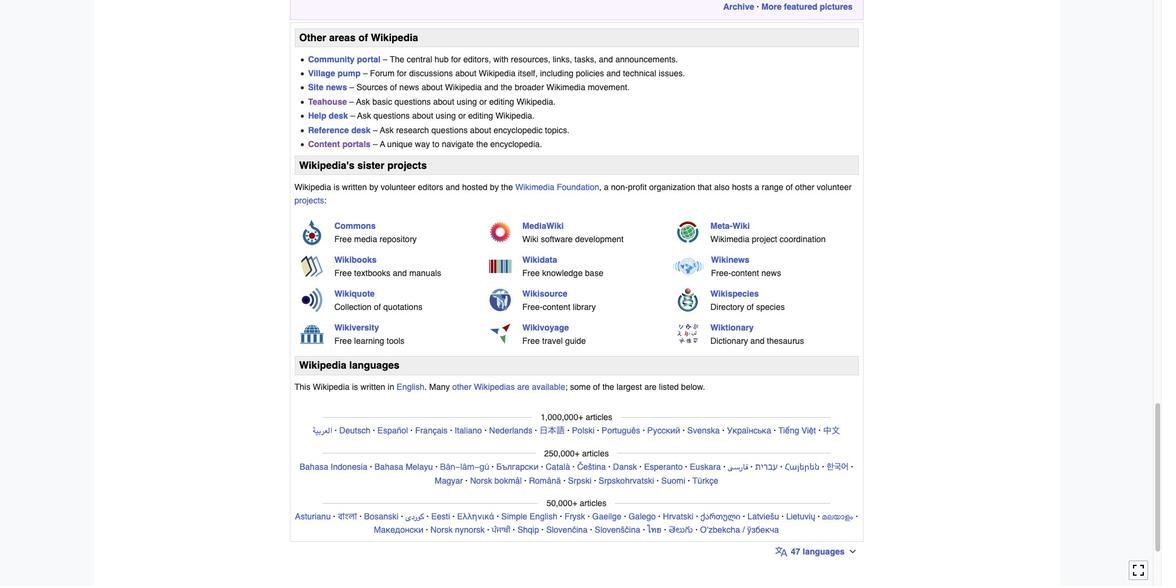 Task type: locate. For each thing, give the bounding box(es) containing it.
wiki inside mediawiki wiki software development
[[522, 234, 538, 244]]

wikispecies
[[711, 289, 759, 298]]

content for wikinews
[[731, 268, 759, 278]]

50,000+ articles
[[547, 498, 607, 508]]

latviešu link
[[748, 512, 779, 521]]

1 vertical spatial questions
[[374, 111, 410, 121]]

2 vertical spatial questions
[[432, 125, 468, 135]]

1 vertical spatial desk
[[351, 125, 371, 135]]

of left species
[[747, 302, 754, 312]]

1 horizontal spatial other
[[795, 182, 815, 192]]

1,000,000+ articles
[[541, 412, 613, 422]]

1 vertical spatial wikimedia
[[515, 182, 555, 192]]

1 vertical spatial other
[[452, 382, 472, 392]]

– left the
[[383, 54, 388, 64]]

1 vertical spatial languages
[[803, 547, 845, 557]]

0 horizontal spatial by
[[369, 182, 378, 192]]

1 vertical spatial norsk
[[431, 525, 453, 535]]

wikinews logo image
[[673, 258, 704, 275]]

0 horizontal spatial or
[[458, 111, 466, 121]]

wikimedia up mediawiki
[[515, 182, 555, 192]]

1 a from the left
[[604, 182, 609, 192]]

0 horizontal spatial languages
[[349, 359, 400, 371]]

1 horizontal spatial a
[[755, 182, 760, 192]]

available
[[532, 382, 565, 392]]

way
[[415, 139, 430, 149]]

content inside wikisource free-content library
[[543, 302, 571, 312]]

content down wikinews
[[731, 268, 759, 278]]

technical
[[623, 68, 657, 78]]

textbooks
[[354, 268, 390, 278]]

free- inside wikisource free-content library
[[522, 302, 543, 312]]

news down discussions
[[399, 83, 419, 92]]

news down village pump link
[[326, 83, 347, 92]]

editing up the encyclopedic
[[489, 97, 514, 106]]

languages down learning
[[349, 359, 400, 371]]

0 vertical spatial english
[[397, 382, 425, 392]]

1 vertical spatial editing
[[468, 111, 493, 121]]

中文 link
[[823, 425, 840, 437]]

editing up navigate
[[468, 111, 493, 121]]

projects up commons logo
[[295, 195, 324, 205]]

itself,
[[518, 68, 538, 78]]

1 horizontal spatial volunteer
[[817, 182, 852, 192]]

questions
[[395, 97, 431, 106], [374, 111, 410, 121], [432, 125, 468, 135]]

0 vertical spatial wikimedia
[[546, 83, 586, 92]]

written left in
[[360, 382, 385, 392]]

esperanto
[[644, 462, 683, 471]]

0 vertical spatial free-
[[711, 268, 731, 278]]

svenska link
[[687, 426, 720, 435]]

manuals
[[409, 268, 441, 278]]

0 vertical spatial norsk
[[470, 476, 492, 485]]

1 horizontal spatial for
[[451, 54, 461, 64]]

the right hosted
[[501, 182, 513, 192]]

free down wikiversity link
[[334, 336, 352, 345]]

is down the wikipedia's
[[334, 182, 340, 192]]

free for wikidata free knowledge base
[[522, 268, 540, 278]]

1 vertical spatial content
[[543, 302, 571, 312]]

for right hub
[[451, 54, 461, 64]]

questions down basic on the left top
[[374, 111, 410, 121]]

bahasa left "melayu"
[[375, 462, 403, 471]]

0 horizontal spatial projects
[[295, 195, 324, 205]]

עברית link
[[755, 462, 778, 471]]

0 vertical spatial editing
[[489, 97, 514, 106]]

central
[[407, 54, 432, 64]]

1 volunteer from the left
[[381, 182, 416, 192]]

of up basic on the left top
[[390, 83, 397, 92]]

free down commons
[[334, 234, 352, 244]]

wikimedia inside meta-wiki wikimedia project coordination
[[711, 234, 750, 244]]

1,000,000+
[[541, 412, 583, 422]]

wikiversity link
[[334, 322, 379, 332]]

wikivoyage
[[522, 322, 569, 332]]

0 vertical spatial articles
[[586, 412, 613, 422]]

1 by from the left
[[369, 182, 378, 192]]

oʻzbekcha
[[700, 525, 740, 535]]

1 horizontal spatial desk
[[351, 125, 371, 135]]

news inside wikinews free-content news
[[762, 268, 781, 278]]

free for commons free media repository
[[334, 234, 352, 244]]

issues.
[[659, 68, 685, 78]]

wikimedia down including
[[546, 83, 586, 92]]

free- inside wikinews free-content news
[[711, 268, 731, 278]]

0 vertical spatial written
[[342, 182, 367, 192]]

wiki up wikinews link
[[733, 221, 750, 230]]

español link
[[378, 426, 408, 435]]

articles
[[586, 412, 613, 422], [582, 448, 609, 458], [580, 498, 607, 508]]

wiki for meta-
[[733, 221, 750, 230]]

wikipedia up projects link
[[295, 182, 331, 192]]

news
[[326, 83, 347, 92], [399, 83, 419, 92], [762, 268, 781, 278]]

1 horizontal spatial by
[[490, 182, 499, 192]]

and left thesaurus
[[751, 336, 765, 345]]

0 horizontal spatial using
[[436, 111, 456, 121]]

are left available
[[517, 382, 530, 392]]

0 horizontal spatial norsk
[[431, 525, 453, 535]]

content
[[731, 268, 759, 278], [543, 302, 571, 312]]

1 horizontal spatial free-
[[711, 268, 731, 278]]

wikipedia's
[[299, 159, 355, 171]]

1 horizontal spatial projects
[[387, 159, 427, 171]]

magyar link
[[435, 476, 463, 485]]

of right range
[[786, 182, 793, 192]]

0 vertical spatial other
[[795, 182, 815, 192]]

community portal link
[[308, 54, 381, 64]]

:
[[324, 195, 327, 205]]

is inside wikipedia is written by volunteer editors and hosted by the wikimedia foundation , a non-profit organization that also hosts a range of other volunteer projects :
[[334, 182, 340, 192]]

1 horizontal spatial bahasa
[[375, 462, 403, 471]]

and right editors
[[446, 182, 460, 192]]

wikimedia inside the community portal – the central hub for editors, with resources, links, tasks, and announcements. village pump – forum for discussions about wikipedia itself, including policies and technical issues. site news – sources of news about wikipedia and the broader wikimedia movement. teahouse – ask basic questions about using or editing wikipedia. help desk – ask questions about using or editing wikipedia. reference desk – ask research questions about encyclopedic topics. content portals – a unique way to navigate the encyclopedia.
[[546, 83, 586, 92]]

portals
[[342, 139, 371, 149]]

ਪੰਜਾਬੀ link
[[492, 525, 510, 535]]

0 horizontal spatial english
[[397, 382, 425, 392]]

wikipedia down with on the top left of the page
[[479, 68, 516, 78]]

content down wikisource link
[[543, 302, 571, 312]]

of inside the community portal – the central hub for editors, with resources, links, tasks, and announcements. village pump – forum for discussions about wikipedia itself, including policies and technical issues. site news – sources of news about wikipedia and the broader wikimedia movement. teahouse – ask basic questions about using or editing wikipedia. help desk – ask questions about using or editing wikipedia. reference desk – ask research questions about encyclopedic topics. content portals – a unique way to navigate the encyclopedia.
[[390, 83, 397, 92]]

فارسی link
[[728, 462, 748, 471]]

italiano link
[[455, 426, 482, 435]]

ελληνικά
[[457, 512, 494, 521]]

1 vertical spatial is
[[352, 382, 358, 392]]

free down wikibooks link
[[334, 268, 352, 278]]

are left listed
[[645, 382, 657, 392]]

by right hosted
[[490, 182, 499, 192]]

മലയാളം link
[[823, 512, 854, 521]]

other right range
[[795, 182, 815, 192]]

english right in
[[397, 382, 425, 392]]

1 horizontal spatial english
[[530, 512, 558, 521]]

wikipedias
[[474, 382, 515, 392]]

wikibooks logo image
[[301, 256, 323, 277]]

0 horizontal spatial is
[[334, 182, 340, 192]]

tools
[[387, 336, 405, 345]]

1 horizontal spatial is
[[352, 382, 358, 392]]

galego link
[[629, 512, 656, 521]]

1 horizontal spatial languages
[[803, 547, 845, 557]]

english up shqip
[[530, 512, 558, 521]]

47
[[791, 547, 801, 557]]

فارسی
[[728, 462, 748, 471]]

news up species
[[762, 268, 781, 278]]

1 bahasa from the left
[[300, 462, 328, 471]]

50,000+ articles heading
[[538, 496, 615, 510]]

português
[[602, 426, 640, 435]]

0 vertical spatial desk
[[329, 111, 348, 121]]

wikivoyage link
[[522, 322, 569, 332]]

foundation
[[557, 182, 599, 192]]

wikipedia is written by volunteer editors and hosted by the wikimedia foundation , a non-profit organization that also hosts a range of other volunteer projects :
[[295, 182, 852, 205]]

italiano
[[455, 426, 482, 435]]

articles inside heading
[[586, 412, 613, 422]]

2 vertical spatial wikimedia
[[711, 234, 750, 244]]

–
[[383, 54, 388, 64], [363, 68, 368, 78], [350, 83, 354, 92], [349, 97, 354, 106], [350, 111, 355, 121], [373, 125, 378, 135], [373, 139, 378, 149]]

many
[[429, 382, 450, 392]]

1 horizontal spatial norsk
[[470, 476, 492, 485]]

also
[[714, 182, 730, 192]]

1 vertical spatial projects
[[295, 195, 324, 205]]

1 vertical spatial for
[[397, 68, 407, 78]]

desk up portals
[[351, 125, 371, 135]]

català
[[546, 462, 570, 471]]

free inside commons free media repository
[[334, 234, 352, 244]]

한국어 magyar
[[435, 462, 849, 485]]

content inside wikinews free-content news
[[731, 268, 759, 278]]

resources,
[[511, 54, 550, 64]]

ask
[[356, 97, 370, 106], [357, 111, 371, 121], [380, 125, 394, 135]]

0 vertical spatial questions
[[395, 97, 431, 106]]

range
[[762, 182, 784, 192]]

magyar
[[435, 476, 463, 485]]

bahasa for bahasa melayu
[[375, 462, 403, 471]]

– down pump
[[350, 83, 354, 92]]

0 vertical spatial or
[[479, 97, 487, 106]]

by down sister
[[369, 182, 378, 192]]

ask up the reference desk link
[[357, 111, 371, 121]]

commons free media repository
[[334, 221, 417, 244]]

0 horizontal spatial bahasa
[[300, 462, 328, 471]]

projects down unique
[[387, 159, 427, 171]]

using
[[457, 97, 477, 106], [436, 111, 456, 121]]

română link
[[529, 476, 561, 485]]

wikinews link
[[711, 255, 750, 264]]

free inside wikiversity free learning tools
[[334, 336, 352, 345]]

and inside wiktionary dictionary and thesaurus
[[751, 336, 765, 345]]

teahouse link
[[308, 97, 347, 106]]

wikimedia down meta-wiki link
[[711, 234, 750, 244]]

deutsch link
[[339, 426, 370, 435]]

– right teahouse link
[[349, 97, 354, 106]]

0 horizontal spatial are
[[517, 382, 530, 392]]

questions up navigate
[[432, 125, 468, 135]]

using up navigate
[[457, 97, 477, 106]]

ελληνικά link
[[457, 512, 494, 521]]

this
[[295, 382, 311, 392]]

wiki for mediawiki
[[522, 234, 538, 244]]

free-
[[711, 268, 731, 278], [522, 302, 543, 312]]

dansk link
[[613, 462, 637, 471]]

0 horizontal spatial content
[[543, 302, 571, 312]]

hrvatski link
[[663, 512, 694, 521]]

wikipedia. up the encyclopedic
[[496, 111, 535, 121]]

eesti link
[[431, 512, 450, 521]]

ask up a
[[380, 125, 394, 135]]

1 horizontal spatial are
[[645, 382, 657, 392]]

and left manuals
[[393, 268, 407, 278]]

free- down wikinews link
[[711, 268, 731, 278]]

wikipedia. down broader
[[517, 97, 556, 106]]

2 bahasa from the left
[[375, 462, 403, 471]]

editing
[[489, 97, 514, 106], [468, 111, 493, 121]]

sister
[[357, 159, 385, 171]]

0 horizontal spatial wiki
[[522, 234, 538, 244]]

wiki inside meta-wiki wikimedia project coordination
[[733, 221, 750, 230]]

日本語 link
[[540, 426, 565, 435]]

hosts
[[732, 182, 752, 192]]

1 vertical spatial free-
[[522, 302, 543, 312]]

– left a
[[373, 139, 378, 149]]

other right many at the left of page
[[452, 382, 472, 392]]

1 horizontal spatial wiki
[[733, 221, 750, 230]]

বাংলা link
[[338, 512, 357, 521]]

0 horizontal spatial a
[[604, 182, 609, 192]]

projects inside wikipedia is written by volunteer editors and hosted by the wikimedia foundation , a non-profit organization that also hosts a range of other volunteer projects :
[[295, 195, 324, 205]]

written down wikipedia's sister projects
[[342, 182, 367, 192]]

simple english
[[501, 512, 558, 521]]

or down editors,
[[479, 97, 487, 106]]

wiktionary logo image
[[678, 323, 699, 345]]

1 vertical spatial wiki
[[522, 234, 538, 244]]

free- down wikisource link
[[522, 302, 543, 312]]

of right the collection
[[374, 302, 381, 312]]

0 horizontal spatial volunteer
[[381, 182, 416, 192]]

guide
[[565, 336, 586, 345]]

1 horizontal spatial content
[[731, 268, 759, 278]]

0 vertical spatial is
[[334, 182, 340, 192]]

2 by from the left
[[490, 182, 499, 192]]

articles for español
[[586, 412, 613, 422]]

español
[[378, 426, 408, 435]]

1 horizontal spatial using
[[457, 97, 477, 106]]

ask down sources
[[356, 97, 370, 106]]

norsk down gú
[[470, 476, 492, 485]]

2 horizontal spatial news
[[762, 268, 781, 278]]

0 vertical spatial wiki
[[733, 221, 750, 230]]

free- for wikisource free-content library
[[522, 302, 543, 312]]

bahasa left indonesia
[[300, 462, 328, 471]]

articles up gaeilge link
[[580, 498, 607, 508]]

using up to
[[436, 111, 456, 121]]

250,000+ articles heading
[[536, 447, 617, 460]]

a right "hosts"
[[755, 182, 760, 192]]

norsk for norsk bokmål
[[470, 476, 492, 485]]

0 vertical spatial languages
[[349, 359, 400, 371]]

are
[[517, 382, 530, 392], [645, 382, 657, 392]]

for down the
[[397, 68, 407, 78]]

articles up polski
[[586, 412, 613, 422]]

wiki down mediawiki link
[[522, 234, 538, 244]]

of inside the wikiquote collection of quotations
[[374, 302, 381, 312]]

0 vertical spatial content
[[731, 268, 759, 278]]

1 vertical spatial written
[[360, 382, 385, 392]]

wikivoyage logo image
[[490, 323, 511, 345]]

is down the wikipedia languages
[[352, 382, 358, 392]]

village pump link
[[308, 68, 361, 78]]

articles up the čeština
[[582, 448, 609, 458]]

free inside wikibooks free textbooks and manuals
[[334, 268, 352, 278]]

free inside wikidata free knowledge base
[[522, 268, 540, 278]]

and right tasks,
[[599, 54, 613, 64]]

– down 'portal'
[[363, 68, 368, 78]]

desk up the reference desk link
[[329, 111, 348, 121]]

wikiquote link
[[334, 289, 375, 298]]

1 horizontal spatial or
[[479, 97, 487, 106]]

questions up research
[[395, 97, 431, 106]]

or up navigate
[[458, 111, 466, 121]]

2 vertical spatial articles
[[580, 498, 607, 508]]

1 vertical spatial articles
[[582, 448, 609, 458]]

0 horizontal spatial free-
[[522, 302, 543, 312]]

free down wikidata link
[[522, 268, 540, 278]]

languages right '47'
[[803, 547, 845, 557]]

free inside the wikivoyage free travel guide
[[522, 336, 540, 345]]

wikinews free-content news
[[711, 255, 781, 278]]

العربية
[[313, 426, 332, 435]]

a right ,
[[604, 182, 609, 192]]

0 vertical spatial using
[[457, 97, 477, 106]]

deutsch
[[339, 426, 370, 435]]

250,000+
[[544, 448, 580, 458]]

čeština link
[[577, 462, 606, 471]]

wikipedia down editors,
[[445, 83, 482, 92]]

free down wikivoyage link
[[522, 336, 540, 345]]

library
[[573, 302, 596, 312]]

norsk down the eesti
[[431, 525, 453, 535]]

0 horizontal spatial desk
[[329, 111, 348, 121]]



Task type: describe. For each thing, give the bounding box(es) containing it.
and up the movement.
[[607, 68, 621, 78]]

meta-wiki logo image
[[678, 222, 699, 243]]

help
[[308, 111, 326, 121]]

0 vertical spatial projects
[[387, 159, 427, 171]]

wikiquote collection of quotations
[[334, 289, 423, 312]]

wikidata free knowledge base
[[522, 255, 604, 278]]

0 horizontal spatial other
[[452, 382, 472, 392]]

archive link
[[723, 2, 754, 12]]

articles for bosanski
[[580, 498, 607, 508]]

– down basic on the left top
[[373, 125, 378, 135]]

gaeilge
[[592, 512, 622, 521]]

العربية link
[[313, 426, 332, 435]]

کوردی link
[[406, 512, 424, 521]]

wikipedia up this
[[299, 359, 347, 371]]

bahasa melayu
[[375, 462, 433, 471]]

norsk bokmål
[[470, 476, 522, 485]]

knowledge
[[542, 268, 583, 278]]

commons logo image
[[303, 220, 321, 245]]

– up the reference desk link
[[350, 111, 355, 121]]

written inside wikipedia is written by volunteer editors and hosted by the wikimedia foundation , a non-profit organization that also hosts a range of other volunteer projects :
[[342, 182, 367, 192]]

việt
[[802, 426, 816, 435]]

2 vertical spatial ask
[[380, 125, 394, 135]]

srpskohrvatski
[[599, 476, 654, 485]]

polski
[[572, 426, 595, 435]]

links,
[[553, 54, 572, 64]]

0 horizontal spatial for
[[397, 68, 407, 78]]

wikiquote logo image
[[301, 288, 323, 312]]

bân-lâm-gú link
[[440, 460, 489, 473]]

română
[[529, 476, 561, 485]]

0 vertical spatial ask
[[356, 97, 370, 106]]

the right navigate
[[476, 139, 488, 149]]

русский
[[647, 426, 680, 435]]

euskara link
[[690, 462, 721, 471]]

free for wikivoyage free travel guide
[[522, 336, 540, 345]]

shqip
[[518, 525, 539, 535]]

thesaurus
[[767, 336, 804, 345]]

site
[[308, 83, 324, 92]]

slovenščina link
[[595, 525, 641, 535]]

content
[[308, 139, 340, 149]]

discussions
[[409, 68, 453, 78]]

development
[[575, 234, 624, 244]]

software
[[541, 234, 573, 244]]

ไทย
[[648, 525, 662, 535]]

content for wikisource
[[543, 302, 571, 312]]

languages for wikipedia languages
[[349, 359, 400, 371]]

the left largest
[[603, 382, 614, 392]]

2 are from the left
[[645, 382, 657, 392]]

pictures
[[820, 2, 853, 12]]

of inside wikipedia is written by volunteer editors and hosted by the wikimedia foundation , a non-profit organization that also hosts a range of other volunteer projects :
[[786, 182, 793, 192]]

travel
[[542, 336, 563, 345]]

1 vertical spatial using
[[436, 111, 456, 121]]

the inside wikipedia is written by volunteer editors and hosted by the wikimedia foundation , a non-profit organization that also hosts a range of other volunteer projects :
[[501, 182, 513, 192]]

to
[[432, 139, 440, 149]]

indonesia
[[331, 462, 368, 471]]

free- for wikinews free-content news
[[711, 268, 731, 278]]

site news link
[[308, 83, 347, 92]]

of inside wikispecies directory of species
[[747, 302, 754, 312]]

wikipedia down the wikipedia languages
[[313, 382, 350, 392]]

community portal – the central hub for editors, with resources, links, tasks, and announcements. village pump – forum for discussions about wikipedia itself, including policies and technical issues. site news – sources of news about wikipedia and the broader wikimedia movement. teahouse – ask basic questions about using or editing wikipedia. help desk – ask questions about using or editing wikipedia. reference desk – ask research questions about encyclopedic topics. content portals – a unique way to navigate the encyclopedia.
[[308, 54, 685, 149]]

2 a from the left
[[755, 182, 760, 192]]

tasks,
[[575, 54, 597, 64]]

bosanski
[[364, 512, 399, 521]]

lietuvių
[[786, 512, 816, 521]]

wikiversity free learning tools
[[334, 322, 405, 345]]

mediawiki logo image
[[490, 222, 511, 243]]

0 vertical spatial for
[[451, 54, 461, 64]]

other inside wikipedia is written by volunteer editors and hosted by the wikimedia foundation , a non-profit organization that also hosts a range of other volunteer projects :
[[795, 182, 815, 192]]

more
[[762, 2, 782, 12]]

wikisource logo image
[[490, 289, 511, 311]]

wikimedia inside wikipedia is written by volunteer editors and hosted by the wikimedia foundation , a non-profit organization that also hosts a range of other volunteer projects :
[[515, 182, 555, 192]]

below.
[[681, 382, 705, 392]]

తెలుగు
[[669, 525, 693, 535]]

bahasa indonesia link
[[300, 462, 368, 471]]

hub
[[435, 54, 449, 64]]

1,000,000+ articles heading
[[532, 411, 621, 424]]

1 horizontal spatial news
[[399, 83, 419, 92]]

language progressive image
[[775, 546, 787, 558]]

suomi
[[661, 476, 685, 485]]

non-
[[611, 182, 628, 192]]

policies
[[576, 68, 604, 78]]

français
[[415, 426, 448, 435]]

of right areas
[[359, 31, 368, 44]]

nederlands
[[489, 426, 533, 435]]

meta-wiki wikimedia project coordination
[[711, 221, 826, 244]]

0 horizontal spatial news
[[326, 83, 347, 92]]

editors
[[418, 182, 443, 192]]

čeština
[[577, 462, 606, 471]]

topics.
[[545, 125, 570, 135]]

bosanski link
[[364, 512, 399, 521]]

català link
[[546, 462, 570, 471]]

ਪੰਜਾਬੀ
[[492, 525, 510, 535]]

norsk for norsk nynorsk
[[431, 525, 453, 535]]

announcements.
[[615, 54, 678, 64]]

wikispecies logo image
[[678, 288, 699, 312]]

wikisource free-content library
[[522, 289, 596, 312]]

listed
[[659, 382, 679, 392]]

1 vertical spatial or
[[458, 111, 466, 121]]

languages for 47 languages
[[803, 547, 845, 557]]

wikipedia up the
[[371, 31, 418, 44]]

українська link
[[727, 426, 771, 435]]

and down with on the top left of the page
[[484, 83, 498, 92]]

wikispecies directory of species
[[711, 289, 785, 312]]

1 vertical spatial english
[[530, 512, 558, 521]]

1 vertical spatial wikipedia.
[[496, 111, 535, 121]]

മലയാളം
[[823, 512, 854, 521]]

50,000+
[[547, 498, 577, 508]]

learning
[[354, 336, 384, 345]]

1 are from the left
[[517, 382, 530, 392]]

ქართული link
[[701, 512, 741, 521]]

polski link
[[572, 426, 595, 435]]

free for wikibooks free textbooks and manuals
[[334, 268, 352, 278]]

portal
[[357, 54, 381, 64]]

2 volunteer from the left
[[817, 182, 852, 192]]

wikipedia inside wikipedia is written by volunteer editors and hosted by the wikimedia foundation , a non-profit organization that also hosts a range of other volunteer projects :
[[295, 182, 331, 192]]

0 vertical spatial wikipedia.
[[517, 97, 556, 106]]

encyclopedic
[[494, 125, 543, 135]]

fullscreen image
[[1133, 564, 1145, 577]]

bahasa for bahasa indonesia
[[300, 462, 328, 471]]

coordination
[[780, 234, 826, 244]]

other
[[299, 31, 326, 44]]

.
[[425, 382, 427, 392]]

wikinews
[[711, 255, 750, 264]]

frysk link
[[565, 512, 585, 521]]

한국어
[[827, 462, 849, 472]]

navigate
[[442, 139, 474, 149]]

български
[[496, 462, 539, 471]]

wikibooks link
[[334, 255, 377, 264]]

of right some
[[593, 382, 600, 392]]

oʻzbekcha / ўзбекча
[[700, 525, 779, 535]]

tiếng việt
[[778, 426, 816, 435]]

wikidata logo image
[[486, 258, 514, 274]]

and inside wikibooks free textbooks and manuals
[[393, 268, 407, 278]]

the left broader
[[501, 83, 513, 92]]

lietuvių link
[[786, 512, 816, 521]]

wikiversity logo image
[[300, 324, 324, 344]]

wikibooks free textbooks and manuals
[[334, 255, 441, 278]]

mediawiki link
[[522, 221, 564, 230]]

asturianu link
[[295, 512, 331, 521]]

articles for bân-lâm-gú
[[582, 448, 609, 458]]

slovenčina
[[546, 525, 588, 535]]

1 vertical spatial ask
[[357, 111, 371, 121]]

and inside wikipedia is written by volunteer editors and hosted by the wikimedia foundation , a non-profit organization that also hosts a range of other volunteer projects :
[[446, 182, 460, 192]]

free for wikiversity free learning tools
[[334, 336, 352, 345]]

suomi link
[[661, 476, 685, 485]]

wikibooks
[[334, 255, 377, 264]]

svenska
[[687, 426, 720, 435]]

norsk nynorsk link
[[431, 525, 485, 535]]



Task type: vqa. For each thing, say whether or not it's contained in the screenshot.


